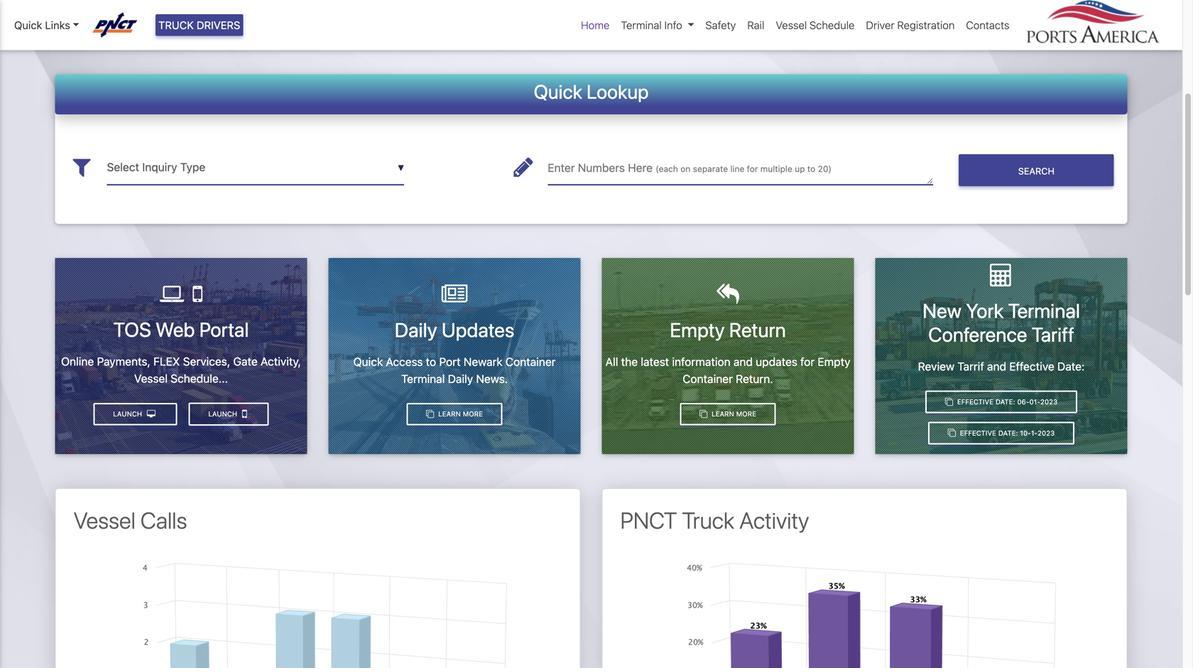 Task type: describe. For each thing, give the bounding box(es) containing it.
0 vertical spatial effective
[[1010, 360, 1055, 373]]

search button
[[960, 154, 1115, 186]]

line
[[731, 164, 745, 174]]

return
[[730, 318, 787, 341]]

vessel for schedule
[[776, 19, 807, 31]]

activity
[[740, 507, 810, 534]]

enter
[[548, 161, 575, 174]]

truck drivers link
[[156, 14, 243, 36]]

06-
[[1018, 398, 1030, 406]]

driver registration link
[[861, 11, 961, 39]]

contacts
[[967, 19, 1010, 31]]

▼
[[398, 163, 404, 173]]

review
[[919, 360, 955, 373]]

empty inside all the latest information and updates for empty container return.
[[818, 355, 851, 368]]

20)
[[818, 164, 832, 174]]

lookup
[[587, 80, 649, 103]]

clone image for empty return
[[700, 410, 708, 418]]

learn more link for updates
[[407, 403, 503, 425]]

2023 for 1-
[[1038, 429, 1056, 437]]

learn more for updates
[[437, 410, 483, 418]]

safety
[[706, 19, 736, 31]]

information
[[673, 355, 731, 368]]

desktop image
[[147, 410, 156, 418]]

driver
[[867, 19, 895, 31]]

up
[[795, 164, 806, 174]]

multiple
[[761, 164, 793, 174]]

gate
[[233, 355, 258, 368]]

calls
[[141, 507, 187, 534]]

the
[[622, 355, 638, 368]]

quick access to port newark container terminal daily news.
[[354, 355, 556, 385]]

vessel calls
[[74, 507, 187, 534]]

2023 for 01-
[[1041, 398, 1058, 406]]

rail
[[748, 19, 765, 31]]

quick for quick links
[[14, 19, 42, 31]]

drivers
[[197, 19, 240, 31]]

1 launch link from the left
[[189, 403, 269, 426]]

to inside enter numbers here (each on separate line for multiple up to 20)
[[808, 164, 816, 174]]

registration
[[898, 19, 955, 31]]

activity,
[[261, 355, 301, 368]]

vessel inside online payments, flex services, gate activity, vessel schedule...
[[134, 372, 168, 385]]

0 vertical spatial terminal
[[621, 19, 662, 31]]

contacts link
[[961, 11, 1016, 39]]

date: for 1-
[[999, 429, 1019, 437]]

vessel for calls
[[74, 507, 136, 534]]

schedule...
[[171, 372, 228, 385]]

effective date: 06-01-2023
[[956, 398, 1058, 406]]

rail link
[[742, 11, 771, 39]]

terminal inside quick access to port newark container terminal daily news.
[[401, 372, 445, 385]]

terminal info
[[621, 19, 683, 31]]

flex
[[154, 355, 180, 368]]

learn more link for return
[[680, 403, 776, 425]]

updates
[[442, 318, 515, 341]]

2 launch link from the left
[[94, 403, 177, 425]]

driver registration
[[867, 19, 955, 31]]

0 vertical spatial daily
[[395, 318, 438, 341]]

web
[[156, 318, 195, 341]]

port
[[439, 355, 461, 368]]

separate
[[693, 164, 728, 174]]

1 vertical spatial truck
[[683, 507, 735, 534]]

quick for quick access to port newark container terminal daily news.
[[354, 355, 383, 368]]

truck drivers
[[159, 19, 240, 31]]

more for updates
[[463, 410, 483, 418]]

1-
[[1032, 429, 1038, 437]]

learn for updates
[[439, 410, 461, 418]]

effective date: 10-1-2023
[[959, 429, 1056, 437]]

schedule
[[810, 19, 855, 31]]

clone image for new york terminal conference tariff
[[946, 398, 954, 406]]

search
[[1019, 165, 1055, 176]]

daily inside quick access to port newark container terminal daily news.
[[448, 372, 473, 385]]

all the latest information and updates for empty container return.
[[606, 355, 851, 385]]

online payments, flex services, gate activity, vessel schedule...
[[61, 355, 301, 385]]

effective date: 06-01-2023 link
[[926, 391, 1078, 413]]

tarrif
[[958, 360, 985, 373]]

quick links
[[14, 19, 70, 31]]

0 horizontal spatial truck
[[159, 19, 194, 31]]

info
[[665, 19, 683, 31]]



Task type: locate. For each thing, give the bounding box(es) containing it.
tariff
[[1032, 323, 1075, 346]]

vessel
[[776, 19, 807, 31], [134, 372, 168, 385], [74, 507, 136, 534]]

news.
[[476, 372, 508, 385]]

effective inside the effective date: 10-1-2023 link
[[961, 429, 997, 437]]

york
[[967, 299, 1004, 322]]

quick left lookup
[[534, 80, 583, 103]]

clone image
[[946, 398, 954, 406], [426, 410, 434, 418], [700, 410, 708, 418], [949, 429, 957, 437]]

clone image down all the latest information and updates for empty container return.
[[700, 410, 708, 418]]

0 horizontal spatial terminal
[[401, 372, 445, 385]]

1 horizontal spatial empty
[[818, 355, 851, 368]]

date: for 01-
[[996, 398, 1016, 406]]

learn
[[439, 410, 461, 418], [712, 410, 735, 418]]

1 horizontal spatial to
[[808, 164, 816, 174]]

1 vertical spatial empty
[[818, 355, 851, 368]]

0 vertical spatial truck
[[159, 19, 194, 31]]

container inside all the latest information and updates for empty container return.
[[683, 372, 733, 385]]

2 vertical spatial effective
[[961, 429, 997, 437]]

01-
[[1030, 398, 1041, 406]]

tos
[[113, 318, 151, 341]]

services,
[[183, 355, 230, 368]]

online
[[61, 355, 94, 368]]

daily down the port
[[448, 372, 473, 385]]

more for return
[[737, 410, 757, 418]]

0 horizontal spatial quick
[[14, 19, 42, 31]]

2 launch from the left
[[113, 410, 144, 418]]

quick for quick lookup
[[534, 80, 583, 103]]

pnct truck activity
[[621, 507, 810, 534]]

0 horizontal spatial to
[[426, 355, 437, 368]]

launch link down the payments,
[[94, 403, 177, 425]]

vessel schedule link
[[771, 11, 861, 39]]

conference
[[929, 323, 1028, 346]]

0 vertical spatial 2023
[[1041, 398, 1058, 406]]

learn more link down all the latest information and updates for empty container return.
[[680, 403, 776, 425]]

0 horizontal spatial learn more link
[[407, 403, 503, 425]]

launch for mobile icon
[[208, 410, 239, 418]]

launch left the desktop image
[[113, 410, 144, 418]]

0 horizontal spatial and
[[734, 355, 753, 368]]

1 vertical spatial for
[[801, 355, 815, 368]]

0 vertical spatial quick
[[14, 19, 42, 31]]

quick left links
[[14, 19, 42, 31]]

truck
[[159, 19, 194, 31], [683, 507, 735, 534]]

date: down tariff at the right of the page
[[1058, 360, 1085, 373]]

truck right pnct
[[683, 507, 735, 534]]

empty return
[[670, 318, 787, 341]]

1 horizontal spatial container
[[683, 372, 733, 385]]

and up return.
[[734, 355, 753, 368]]

return.
[[736, 372, 774, 385]]

effective inside 'effective date: 06-01-2023' link
[[958, 398, 994, 406]]

launch link down schedule...
[[189, 403, 269, 426]]

quick lookup
[[534, 80, 649, 103]]

0 horizontal spatial more
[[463, 410, 483, 418]]

1 learn from the left
[[439, 410, 461, 418]]

10-
[[1021, 429, 1032, 437]]

2023
[[1041, 398, 1058, 406], [1038, 429, 1056, 437]]

and
[[734, 355, 753, 368], [988, 360, 1007, 373]]

for inside enter numbers here (each on separate line for multiple up to 20)
[[747, 164, 759, 174]]

review tarrif and effective date:
[[919, 360, 1085, 373]]

more
[[463, 410, 483, 418], [737, 410, 757, 418]]

container up the news.
[[506, 355, 556, 368]]

1 vertical spatial to
[[426, 355, 437, 368]]

1 horizontal spatial learn
[[712, 410, 735, 418]]

2 more from the left
[[737, 410, 757, 418]]

2 horizontal spatial terminal
[[1009, 299, 1081, 322]]

1 more from the left
[[463, 410, 483, 418]]

0 vertical spatial for
[[747, 164, 759, 174]]

effective down the tarrif
[[958, 398, 994, 406]]

daily
[[395, 318, 438, 341], [448, 372, 473, 385]]

here
[[628, 161, 653, 174]]

quick
[[14, 19, 42, 31], [534, 80, 583, 103], [354, 355, 383, 368]]

quick inside quick access to port newark container terminal daily news.
[[354, 355, 383, 368]]

clone image inside 'effective date: 06-01-2023' link
[[946, 398, 954, 406]]

for
[[747, 164, 759, 174], [801, 355, 815, 368]]

launch left mobile icon
[[208, 410, 239, 418]]

clone image inside the effective date: 10-1-2023 link
[[949, 429, 957, 437]]

clone image down review
[[946, 398, 954, 406]]

mobile image
[[242, 408, 247, 419]]

quick links link
[[14, 17, 79, 33]]

0 vertical spatial vessel
[[776, 19, 807, 31]]

container inside quick access to port newark container terminal daily news.
[[506, 355, 556, 368]]

effective up 01-
[[1010, 360, 1055, 373]]

1 horizontal spatial launch link
[[189, 403, 269, 426]]

1 vertical spatial date:
[[996, 398, 1016, 406]]

2 vertical spatial terminal
[[401, 372, 445, 385]]

date: left 10-
[[999, 429, 1019, 437]]

1 learn more link from the left
[[407, 403, 503, 425]]

1 horizontal spatial more
[[737, 410, 757, 418]]

2 learn more link from the left
[[680, 403, 776, 425]]

2 learn more from the left
[[710, 410, 757, 418]]

access
[[386, 355, 423, 368]]

more down return.
[[737, 410, 757, 418]]

1 horizontal spatial learn more link
[[680, 403, 776, 425]]

2023 right 06- at the right bottom of page
[[1041, 398, 1058, 406]]

1 vertical spatial quick
[[534, 80, 583, 103]]

launch for the desktop image
[[113, 410, 144, 418]]

0 horizontal spatial launch link
[[94, 403, 177, 425]]

learn down all the latest information and updates for empty container return.
[[712, 410, 735, 418]]

pnct
[[621, 507, 678, 534]]

terminal inside new york terminal conference tariff
[[1009, 299, 1081, 322]]

2 horizontal spatial quick
[[534, 80, 583, 103]]

0 horizontal spatial launch
[[113, 410, 144, 418]]

for right updates
[[801, 355, 815, 368]]

portal
[[199, 318, 249, 341]]

1 launch from the left
[[208, 410, 239, 418]]

for right line
[[747, 164, 759, 174]]

terminal down access
[[401, 372, 445, 385]]

1 horizontal spatial daily
[[448, 372, 473, 385]]

safety link
[[700, 11, 742, 39]]

1 horizontal spatial for
[[801, 355, 815, 368]]

1 learn more from the left
[[437, 410, 483, 418]]

links
[[45, 19, 70, 31]]

empty up information
[[670, 318, 725, 341]]

daily up access
[[395, 318, 438, 341]]

2 vertical spatial vessel
[[74, 507, 136, 534]]

learn more for return
[[710, 410, 757, 418]]

1 horizontal spatial and
[[988, 360, 1007, 373]]

2023 right 10-
[[1038, 429, 1056, 437]]

terminal up tariff at the right of the page
[[1009, 299, 1081, 322]]

on
[[681, 164, 691, 174]]

empty right updates
[[818, 355, 851, 368]]

enter numbers here (each on separate line for multiple up to 20)
[[548, 161, 832, 174]]

2 vertical spatial quick
[[354, 355, 383, 368]]

effective for effective date: 10-1-2023
[[961, 429, 997, 437]]

learn more
[[437, 410, 483, 418], [710, 410, 757, 418]]

effective
[[1010, 360, 1055, 373], [958, 398, 994, 406], [961, 429, 997, 437]]

empty
[[670, 318, 725, 341], [818, 355, 851, 368]]

1 horizontal spatial truck
[[683, 507, 735, 534]]

numbers
[[578, 161, 625, 174]]

0 horizontal spatial learn more
[[437, 410, 483, 418]]

daily updates
[[395, 318, 515, 341]]

0 vertical spatial container
[[506, 355, 556, 368]]

learn more link down quick access to port newark container terminal daily news.
[[407, 403, 503, 425]]

0 horizontal spatial learn
[[439, 410, 461, 418]]

effective for effective date: 06-01-2023
[[958, 398, 994, 406]]

1 horizontal spatial learn more
[[710, 410, 757, 418]]

and right the tarrif
[[988, 360, 1007, 373]]

learn more link
[[407, 403, 503, 425], [680, 403, 776, 425]]

to inside quick access to port newark container terminal daily news.
[[426, 355, 437, 368]]

date:
[[1058, 360, 1085, 373], [996, 398, 1016, 406], [999, 429, 1019, 437]]

newark
[[464, 355, 503, 368]]

1 vertical spatial container
[[683, 372, 733, 385]]

new york terminal conference tariff
[[923, 299, 1081, 346]]

payments,
[[97, 355, 151, 368]]

truck left drivers
[[159, 19, 194, 31]]

terminal info link
[[616, 11, 700, 39]]

0 vertical spatial to
[[808, 164, 816, 174]]

effective date: 10-1-2023 link
[[929, 422, 1075, 444]]

2 vertical spatial date:
[[999, 429, 1019, 437]]

vessel schedule
[[776, 19, 855, 31]]

1 vertical spatial terminal
[[1009, 299, 1081, 322]]

date: left 06- at the right bottom of page
[[996, 398, 1016, 406]]

0 horizontal spatial empty
[[670, 318, 725, 341]]

updates
[[756, 355, 798, 368]]

0 vertical spatial empty
[[670, 318, 725, 341]]

learn more down quick access to port newark container terminal daily news.
[[437, 410, 483, 418]]

learn for return
[[712, 410, 735, 418]]

None text field
[[107, 150, 404, 185], [548, 150, 934, 185], [107, 150, 404, 185], [548, 150, 934, 185]]

container down information
[[683, 372, 733, 385]]

new
[[923, 299, 962, 322]]

1 vertical spatial vessel
[[134, 372, 168, 385]]

home
[[581, 19, 610, 31]]

all
[[606, 355, 619, 368]]

launch
[[208, 410, 239, 418], [113, 410, 144, 418]]

clone image down quick access to port newark container terminal daily news.
[[426, 410, 434, 418]]

latest
[[641, 355, 670, 368]]

vessel left calls
[[74, 507, 136, 534]]

clone image left effective date: 10-1-2023
[[949, 429, 957, 437]]

0 vertical spatial date:
[[1058, 360, 1085, 373]]

to left the port
[[426, 355, 437, 368]]

(each
[[656, 164, 679, 174]]

more down the news.
[[463, 410, 483, 418]]

terminal left info
[[621, 19, 662, 31]]

0 horizontal spatial daily
[[395, 318, 438, 341]]

0 horizontal spatial container
[[506, 355, 556, 368]]

clone image for daily updates
[[426, 410, 434, 418]]

to
[[808, 164, 816, 174], [426, 355, 437, 368]]

for inside all the latest information and updates for empty container return.
[[801, 355, 815, 368]]

launch link
[[189, 403, 269, 426], [94, 403, 177, 425]]

and inside all the latest information and updates for empty container return.
[[734, 355, 753, 368]]

quick left access
[[354, 355, 383, 368]]

1 horizontal spatial quick
[[354, 355, 383, 368]]

to right up
[[808, 164, 816, 174]]

vessel down flex
[[134, 372, 168, 385]]

1 vertical spatial effective
[[958, 398, 994, 406]]

1 horizontal spatial launch
[[208, 410, 239, 418]]

0 horizontal spatial for
[[747, 164, 759, 174]]

1 vertical spatial 2023
[[1038, 429, 1056, 437]]

vessel right rail link at the right top of the page
[[776, 19, 807, 31]]

terminal
[[621, 19, 662, 31], [1009, 299, 1081, 322], [401, 372, 445, 385]]

1 horizontal spatial terminal
[[621, 19, 662, 31]]

home link
[[576, 11, 616, 39]]

learn down quick access to port newark container terminal daily news.
[[439, 410, 461, 418]]

learn more down return.
[[710, 410, 757, 418]]

tos web portal
[[113, 318, 249, 341]]

2 learn from the left
[[712, 410, 735, 418]]

1 vertical spatial daily
[[448, 372, 473, 385]]

effective down 'effective date: 06-01-2023' link at the bottom of the page
[[961, 429, 997, 437]]



Task type: vqa. For each thing, say whether or not it's contained in the screenshot.
1st 10/13/2023 from the bottom of the page
no



